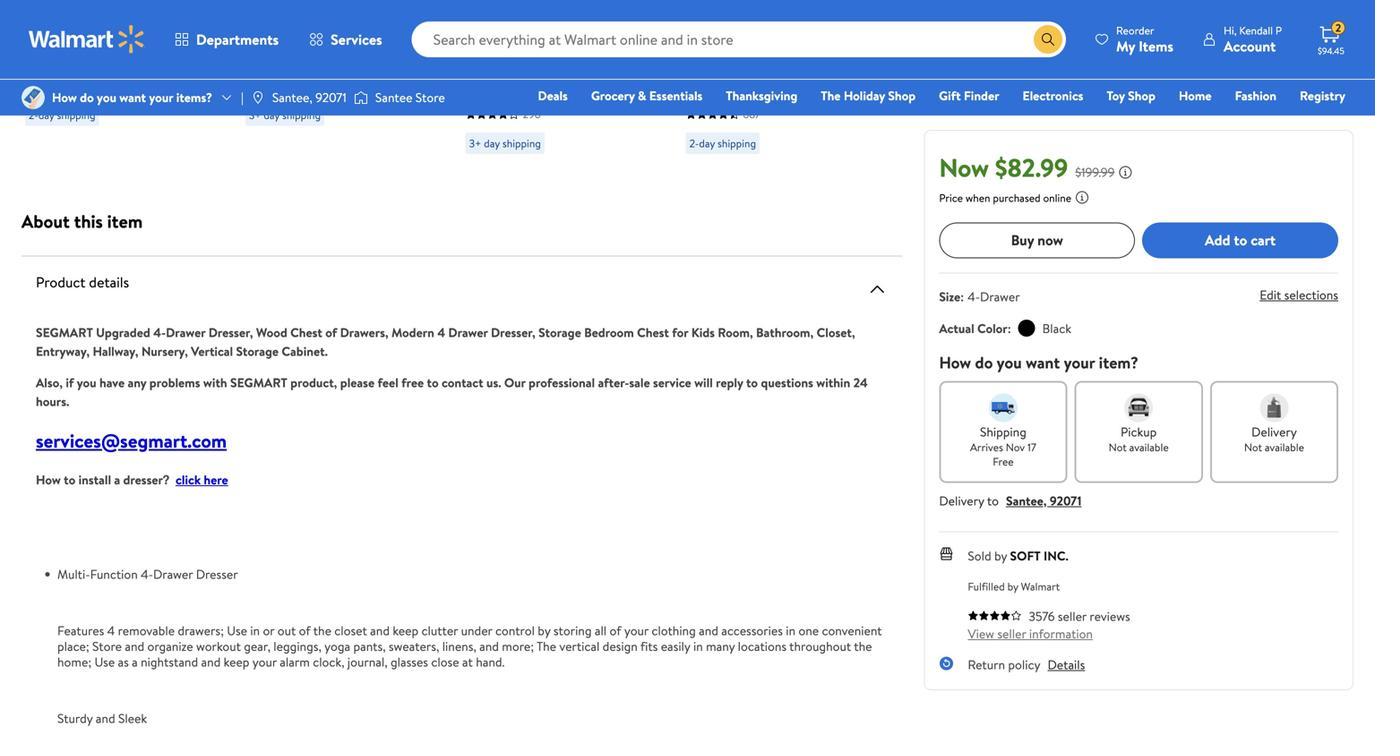 Task type: locate. For each thing, give the bounding box(es) containing it.
0 horizontal spatial 2-
[[29, 108, 38, 123]]

2 vertical spatial 4-
[[141, 566, 153, 583]]

by left 'storing'
[[538, 622, 551, 640]]

room, inside segmart upgraded 4-drawer dresser, wood chest of drawers, modern 4 drawer dresser, storage bedroom chest for kids room, bathroom, closet, entryway, hallway, nursery, vertical storage cabinet.
[[718, 324, 753, 341]]

1 horizontal spatial 4
[[437, 324, 445, 341]]

of right 9 on the left top of page
[[119, 32, 133, 52]]

storing
[[554, 622, 592, 640]]

drawer right "function"
[[153, 566, 193, 583]]

room
[[466, 159, 502, 178]]

return policy details
[[968, 656, 1085, 673]]

keep
[[393, 622, 419, 640], [224, 653, 249, 671]]

you for also, if you have any problems with segmart product, please feel free to contact us. our professional after-sale service will reply to questions within 24 hours.
[[77, 374, 96, 392]]

your left items?
[[149, 89, 173, 106]]

:
[[961, 288, 964, 305], [1008, 320, 1011, 337]]

available inside pickup not available
[[1129, 440, 1169, 455]]

please
[[340, 374, 375, 392]]

1 vertical spatial :
[[1008, 320, 1011, 337]]

room, inside homfa 6 drawer double dresser white, wood storage cabinet for living room, chest of drawers for bedroom
[[245, 71, 286, 91]]

1 vertical spatial 4
[[107, 622, 115, 640]]

room,
[[245, 71, 286, 91], [718, 324, 753, 341]]

0 horizontal spatial  image
[[22, 86, 45, 109]]

to right the free
[[427, 374, 439, 392]]

1 horizontal spatial fabric
[[558, 99, 596, 119]]

storage up deals
[[534, 60, 583, 80]]

home
[[1179, 87, 1212, 104]]

0 horizontal spatial 3+
[[249, 108, 261, 123]]

1 horizontal spatial do
[[975, 351, 993, 374]]

3+ down departments
[[249, 108, 261, 123]]

1 horizontal spatial  image
[[251, 90, 265, 105]]

0 vertical spatial segmart
[[36, 324, 93, 341]]

1 horizontal spatial living
[[583, 139, 619, 159]]

drawer up color
[[980, 288, 1020, 305]]

nightstand
[[794, 40, 862, 60]]

shipping down santee, 92071
[[282, 108, 321, 123]]

by inside features 4 removable drawers; use in or out of the closet and keep clutter under control by storing all of your clothing and accessories in one convenient place; store and organize workout gear, leggings, yoga pants, sweaters, linens, and more; the vertical design fits easily in many locations throughout the home; use as a nightstand and keep your alarm clock, journal, glasses close at hand.
[[538, 622, 551, 640]]

84
[[303, 78, 315, 94]]

want right "795"
[[119, 89, 146, 106]]

92071 up inc. at the bottom right of the page
[[1050, 492, 1082, 510]]

removable
[[118, 622, 175, 640]]

1 – from the left
[[580, 9, 587, 26]]

 image
[[22, 86, 45, 109], [354, 89, 368, 107], [251, 90, 265, 105]]

drawers, up thanksgiving link
[[727, 60, 782, 80]]

from left $69.89
[[512, 9, 539, 26]]

journal,
[[348, 653, 388, 671]]

finder
[[964, 87, 999, 104]]

fashion link
[[1227, 86, 1285, 105]]

0 horizontal spatial open
[[550, 119, 585, 139]]

hand.
[[476, 653, 505, 671]]

dresser left white,
[[245, 32, 293, 52]]

bathroom,
[[756, 324, 814, 341]]

drawer up nursery,
[[166, 324, 205, 341]]

2 – from the left
[[799, 9, 806, 26]]

0 vertical spatial use
[[227, 622, 247, 640]]

gift finder link
[[931, 86, 1007, 105]]

in left one
[[786, 622, 796, 640]]

shelf
[[466, 139, 497, 159]]

by for sold
[[994, 547, 1007, 565]]

0 horizontal spatial –
[[580, 9, 587, 26]]

tv
[[599, 40, 616, 60]]

1 horizontal spatial 2-
[[689, 136, 699, 151]]

0 horizontal spatial santee,
[[272, 89, 312, 106]]

bedroom down $69.89
[[538, 40, 596, 60]]

2-day shipping down 887
[[689, 136, 756, 151]]

any
[[128, 374, 146, 392]]

clothing
[[652, 622, 696, 640]]

view seller information link
[[968, 625, 1093, 643]]

1 horizontal spatial segmart
[[230, 374, 287, 392]]

this
[[74, 209, 103, 234]]

add to cart button
[[1142, 222, 1338, 258]]

0 vertical spatial wood
[[340, 32, 376, 52]]

information
[[1029, 625, 1093, 643]]

0 horizontal spatial you
[[77, 374, 96, 392]]

0 horizontal spatial vertical
[[191, 343, 233, 360]]

upgraded
[[96, 324, 150, 341]]

3+ up room
[[469, 136, 481, 151]]

fabric down reahome
[[25, 52, 63, 71]]

classic
[[748, 40, 790, 60]]

all
[[595, 622, 607, 640]]

1 vertical spatial segmart
[[230, 374, 287, 392]]

1 horizontal spatial vertical
[[802, 80, 849, 99]]

intent image for shipping image
[[989, 394, 1018, 422]]

0 horizontal spatial not
[[1109, 440, 1127, 455]]

3+ day shipping down santee, 92071
[[249, 108, 321, 123]]

a right as
[[132, 653, 138, 671]]

to right reply
[[746, 374, 758, 392]]

features 4 removable drawers; use in or out of the closet and keep clutter under control by storing all of your clothing and accessories in one convenient place; store and organize workout gear, leggings, yoga pants, sweaters, linens, and more; the vertical design fits easily in many locations throughout the home; use as a nightstand and keep your alarm clock, journal, glasses close at hand.
[[57, 622, 882, 671]]

1 horizontal spatial drawers,
[[727, 60, 782, 80]]

size : 4-drawer
[[939, 288, 1020, 305]]

1 horizontal spatial open
[[686, 139, 721, 159]]

4- right size
[[968, 288, 980, 305]]

– for nightstand
[[799, 9, 806, 26]]

do for how do you want your item?
[[975, 351, 993, 374]]

keep down 'drawers;'
[[224, 653, 249, 671]]

2 options from the left
[[686, 9, 729, 26]]

seller for view
[[997, 625, 1026, 643]]

color
[[977, 320, 1008, 337]]

3
[[716, 60, 723, 80]]

1 horizontal spatial a
[[132, 653, 138, 671]]

as
[[118, 653, 129, 671]]

bedroom left the brown
[[25, 91, 83, 111]]

0 vertical spatial the
[[821, 87, 841, 104]]

black inside furnulem classic nightstand with 3 drawers, fabric dresser organizer vertical storage tower, stable bedroom end table with open shelf, black oak
[[762, 139, 795, 159]]

0 horizontal spatial available
[[1129, 440, 1169, 455]]

from left "$37.89"
[[732, 9, 759, 26]]

drawer for multi-function 4-drawer dresser
[[153, 566, 193, 583]]

4- right "function"
[[141, 566, 153, 583]]

1 horizontal spatial 3+ day shipping
[[469, 136, 541, 151]]

4- for function
[[141, 566, 153, 583]]

fabric right 5
[[558, 99, 596, 119]]

free
[[993, 454, 1014, 469]]

1 horizontal spatial you
[[97, 89, 116, 106]]

2 shop from the left
[[1128, 87, 1156, 104]]

2-day shipping down finish
[[29, 108, 95, 123]]

product group
[[25, 0, 206, 161], [245, 0, 426, 161], [466, 0, 646, 178], [686, 0, 867, 161]]

product details
[[36, 272, 129, 292]]

1 available from the left
[[1129, 440, 1169, 455]]

dresser down furnulem
[[686, 80, 734, 99]]

open down deals link
[[550, 119, 585, 139]]

0 horizontal spatial segmart
[[36, 324, 93, 341]]

1 vertical spatial store
[[92, 638, 122, 655]]

4- for :
[[968, 288, 980, 305]]

available for delivery
[[1265, 440, 1304, 455]]

1 options from the left
[[466, 9, 509, 26]]

3+ day shipping up room
[[469, 136, 541, 151]]

1 vertical spatial black
[[1043, 320, 1071, 337]]

place;
[[57, 638, 89, 655]]

0 horizontal spatial black
[[762, 139, 795, 159]]

delivery to santee, 92071
[[939, 492, 1082, 510]]

0 horizontal spatial :
[[961, 288, 964, 305]]

chest inside 'reahome 9 drawers dresser, chest of drawers fabric dressers with leather finish for adult dressers for bedroom brown'
[[79, 32, 116, 52]]

1 horizontal spatial store
[[416, 89, 445, 106]]

design
[[603, 638, 638, 655]]

price when purchased online
[[939, 190, 1072, 205]]

0 horizontal spatial do
[[80, 89, 94, 106]]

1 horizontal spatial wood
[[340, 32, 376, 52]]

product details image
[[867, 279, 888, 300]]

1 vertical spatial 2-day shipping
[[689, 136, 756, 151]]

registry link
[[1292, 86, 1354, 105]]

cabinet
[[297, 52, 346, 71]]

bedroom inside furnulem classic nightstand with 3 drawers, fabric dresser organizer vertical storage tower, stable bedroom end table with open shelf, black oak
[[686, 119, 743, 139]]

1 horizontal spatial use
[[227, 622, 247, 640]]

living down grocery
[[583, 139, 619, 159]]

1 horizontal spatial 3+
[[469, 136, 481, 151]]

open inside furnulem classic nightstand with 3 drawers, fabric dresser organizer vertical storage tower, stable bedroom end table with open shelf, black oak
[[686, 139, 721, 159]]

day left shelf,
[[699, 136, 715, 151]]

0 horizontal spatial fabric
[[25, 52, 63, 71]]

our
[[504, 374, 526, 392]]

4- inside segmart upgraded 4-drawer dresser, wood chest of drawers, modern 4 drawer dresser, storage bedroom chest for kids room, bathroom, closet, entryway, hallway, nursery, vertical storage cabinet.
[[153, 324, 166, 341]]

nov
[[1006, 440, 1025, 455]]

options up stand
[[466, 9, 509, 26]]

0 horizontal spatial shop
[[888, 87, 916, 104]]

accessories
[[721, 622, 783, 640]]

887
[[743, 107, 761, 122]]

of right the out
[[299, 622, 311, 640]]

0 vertical spatial 3+ day shipping
[[249, 108, 321, 123]]

to left 'install'
[[64, 471, 75, 489]]

in left or
[[250, 622, 260, 640]]

living inside dresser for bedroom tv stand with storage entertainment center dresser with 5 fabric drawers with open storage shelf for bedroom living room hallway
[[583, 139, 619, 159]]

 image for how do you want your items?
[[22, 86, 45, 109]]

of right 84
[[329, 71, 342, 91]]

product group containing reahome 9 drawers dresser, chest of drawers fabric dressers with leather finish for adult dressers for bedroom brown
[[25, 0, 206, 161]]

to inside button
[[1234, 230, 1247, 250]]

2 horizontal spatial dresser,
[[491, 324, 536, 341]]

1 horizontal spatial the
[[821, 87, 841, 104]]

glasses
[[391, 653, 428, 671]]

0 vertical spatial by
[[994, 547, 1007, 565]]

1 horizontal spatial keep
[[393, 622, 419, 640]]

fabric up stable
[[785, 60, 823, 80]]

electronics link
[[1015, 86, 1092, 105]]

1 vertical spatial wood
[[256, 324, 287, 341]]

available
[[1129, 440, 1169, 455], [1265, 440, 1304, 455]]

store right place;
[[92, 638, 122, 655]]

day down finish
[[38, 108, 54, 123]]

0 horizontal spatial 2-day shipping
[[29, 108, 95, 123]]

feel
[[378, 374, 398, 392]]

0 horizontal spatial store
[[92, 638, 122, 655]]

0 vertical spatial want
[[119, 89, 146, 106]]

dresser down stand
[[466, 99, 513, 119]]

1 horizontal spatial santee,
[[1006, 492, 1047, 510]]

a inside features 4 removable drawers; use in or out of the closet and keep clutter under control by storing all of your clothing and accessories in one convenient place; store and organize workout gear, leggings, yoga pants, sweaters, linens, and more; the vertical design fits easily in many locations throughout the home; use as a nightstand and keep your alarm clock, journal, glasses close at hand.
[[132, 653, 138, 671]]

drawers inside homfa 6 drawer double dresser white, wood storage cabinet for living room, chest of drawers for bedroom
[[346, 71, 397, 91]]

account
[[1224, 36, 1276, 56]]

2 product group from the left
[[245, 0, 426, 161]]

with up the how do you want your items?
[[124, 52, 150, 71]]

available inside delivery not available
[[1265, 440, 1304, 455]]

shop right toy
[[1128, 87, 1156, 104]]

0 vertical spatial vertical
[[802, 80, 849, 99]]

day up room
[[484, 136, 500, 151]]

0 horizontal spatial 3+ day shipping
[[249, 108, 321, 123]]

0 vertical spatial 2-
[[29, 108, 38, 123]]

92071
[[315, 89, 347, 106], [1050, 492, 1082, 510]]

chest down white,
[[289, 71, 326, 91]]

4-
[[968, 288, 980, 305], [153, 324, 166, 341], [141, 566, 153, 583]]

1 vertical spatial how
[[939, 351, 971, 374]]

to down free
[[987, 492, 999, 510]]

bedroom inside 'reahome 9 drawers dresser, chest of drawers fabric dressers with leather finish for adult dressers for bedroom brown'
[[25, 91, 83, 111]]

1 not from the left
[[1109, 440, 1127, 455]]

dresser inside furnulem classic nightstand with 3 drawers, fabric dresser organizer vertical storage tower, stable bedroom end table with open shelf, black oak
[[686, 80, 734, 99]]

the right throughout
[[854, 638, 872, 655]]

want for items?
[[119, 89, 146, 106]]

dresser for bedroom tv stand with storage entertainment center dresser with 5 fabric drawers with open storage shelf for bedroom living room hallway
[[466, 40, 637, 178]]

$199.99
[[1075, 164, 1115, 181]]

do for how do you want your items?
[[80, 89, 94, 106]]

santee, down "cabinet"
[[272, 89, 312, 106]]

with right 'table'
[[809, 119, 835, 139]]

1 vertical spatial keep
[[224, 653, 249, 671]]

black left oak on the top
[[762, 139, 795, 159]]

0 vertical spatial 4
[[437, 324, 445, 341]]

seller for 3576
[[1058, 608, 1087, 625]]

 image for santee, 92071
[[251, 90, 265, 105]]

item
[[107, 209, 143, 234]]

reorder
[[1116, 23, 1154, 38]]

function
[[90, 566, 138, 583]]

$82.99
[[995, 150, 1068, 185]]

day down santee, 92071
[[264, 108, 280, 123]]

drawer for segmart upgraded 4-drawer dresser, wood chest of drawers, modern 4 drawer dresser, storage bedroom chest for kids room, bathroom, closet, entryway, hallway, nursery, vertical storage cabinet.
[[166, 324, 205, 341]]

many
[[706, 638, 735, 655]]

hallway
[[506, 159, 554, 178]]

options for dresser for bedroom tv stand with storage entertainment center dresser with 5 fabric drawers with open storage shelf for bedroom living room hallway
[[466, 9, 509, 26]]

1 horizontal spatial 92071
[[1050, 492, 1082, 510]]

– right "$37.89"
[[799, 9, 806, 26]]

0 vertical spatial do
[[80, 89, 94, 106]]

cabinet.
[[282, 343, 328, 360]]

home;
[[57, 653, 91, 671]]

questions
[[761, 374, 813, 392]]

1 shop from the left
[[888, 87, 916, 104]]

drawers, inside furnulem classic nightstand with 3 drawers, fabric dresser organizer vertical storage tower, stable bedroom end table with open shelf, black oak
[[727, 60, 782, 80]]

1 horizontal spatial from
[[732, 9, 759, 26]]

grocery & essentials
[[591, 87, 703, 104]]

segmart inside "also, if you have any problems with segmart product, please feel free to contact us. our professional after-sale service will reply to questions within 24 hours."
[[230, 374, 287, 392]]

drawer
[[303, 12, 348, 32], [980, 288, 1020, 305], [166, 324, 205, 341], [448, 324, 488, 341], [153, 566, 193, 583]]

2 from from the left
[[732, 9, 759, 26]]

0 vertical spatial 2-day shipping
[[29, 108, 95, 123]]

2 horizontal spatial you
[[997, 351, 1022, 374]]

to for delivery to santee, 92071
[[987, 492, 999, 510]]

available down "intent image for delivery"
[[1265, 440, 1304, 455]]

storage down departments
[[245, 52, 294, 71]]

 image left santee
[[354, 89, 368, 107]]

2 horizontal spatial in
[[786, 622, 796, 640]]

storage inside homfa 6 drawer double dresser white, wood storage cabinet for living room, chest of drawers for bedroom
[[245, 52, 294, 71]]

4- up nursery,
[[153, 324, 166, 341]]

learn more about strikethrough prices image
[[1118, 165, 1133, 179]]

delivery for not
[[1252, 423, 1297, 441]]

1 horizontal spatial want
[[1026, 351, 1060, 374]]

1 vertical spatial vertical
[[191, 343, 233, 360]]

chest up cabinet.
[[290, 324, 322, 341]]

1 horizontal spatial dressers
[[123, 71, 177, 91]]

problems
[[149, 374, 200, 392]]

3.8862 stars out of 5, based on 3576 seller reviews element
[[968, 610, 1022, 621]]

available for pickup
[[1129, 440, 1169, 455]]

the holiday shop
[[821, 87, 916, 104]]

not down "intent image for delivery"
[[1244, 440, 1262, 455]]

not
[[1109, 440, 1127, 455], [1244, 440, 1262, 455]]

sturdy
[[57, 710, 93, 727]]

walmart image
[[29, 25, 145, 54]]

0 vertical spatial 4-
[[968, 288, 980, 305]]

0 vertical spatial :
[[961, 288, 964, 305]]

options up furnulem
[[686, 9, 729, 26]]

with inside "also, if you have any problems with segmart product, please feel free to contact us. our professional after-sale service will reply to questions within 24 hours."
[[203, 374, 227, 392]]

0 horizontal spatial want
[[119, 89, 146, 106]]

purchased
[[993, 190, 1041, 205]]

storage left cabinet.
[[236, 343, 279, 360]]

2 not from the left
[[1244, 440, 1262, 455]]

92071 right 84
[[315, 89, 347, 106]]

0 horizontal spatial dresser,
[[25, 32, 76, 52]]

of inside 'reahome 9 drawers dresser, chest of drawers fabric dressers with leather finish for adult dressers for bedroom brown'
[[119, 32, 133, 52]]

workout
[[196, 638, 241, 655]]

homfa
[[245, 12, 288, 32]]

product group containing dresser for bedroom tv stand with storage entertainment center dresser with 5 fabric drawers with open storage shelf for bedroom living room hallway
[[466, 0, 646, 178]]

seller right 3576
[[1058, 608, 1087, 625]]

dresser up entertainment
[[466, 40, 513, 60]]

4 product group from the left
[[686, 0, 867, 161]]

chest up adult
[[79, 32, 116, 52]]

a right 'install'
[[114, 471, 120, 489]]

1 vertical spatial by
[[1008, 579, 1018, 594]]

walmart
[[1021, 579, 1060, 594]]

hallway,
[[93, 343, 138, 360]]

open left shelf,
[[686, 139, 721, 159]]

0 horizontal spatial delivery
[[939, 492, 984, 510]]

close
[[431, 653, 459, 671]]

1 vertical spatial drawers,
[[340, 324, 389, 341]]

0 horizontal spatial room,
[[245, 71, 286, 91]]

2 vertical spatial by
[[538, 622, 551, 640]]

1 vertical spatial want
[[1026, 351, 1060, 374]]

1 horizontal spatial room,
[[718, 324, 753, 341]]

4- for upgraded
[[153, 324, 166, 341]]

Search search field
[[412, 22, 1066, 57]]

1 vertical spatial santee,
[[1006, 492, 1047, 510]]

segmart up entryway,
[[36, 324, 93, 341]]

0 horizontal spatial living
[[371, 52, 407, 71]]

chest left the kids
[[637, 324, 669, 341]]

with inside 'reahome 9 drawers dresser, chest of drawers fabric dressers with leather finish for adult dressers for bedroom brown'
[[124, 52, 150, 71]]

santee
[[375, 89, 413, 106]]

0 vertical spatial living
[[371, 52, 407, 71]]

shelf,
[[724, 139, 759, 159]]

in
[[250, 622, 260, 640], [786, 622, 796, 640], [693, 638, 703, 655]]

furnulem classic nightstand with 3 drawers, fabric dresser organizer vertical storage tower, stable bedroom end table with open shelf, black oak
[[686, 40, 862, 159]]

1 horizontal spatial available
[[1265, 440, 1304, 455]]

to left cart
[[1234, 230, 1247, 250]]

3 product group from the left
[[466, 0, 646, 178]]

not down the 'intent image for pickup'
[[1109, 440, 1127, 455]]

2 available from the left
[[1265, 440, 1304, 455]]

dresser inside homfa 6 drawer double dresser white, wood storage cabinet for living room, chest of drawers for bedroom
[[245, 32, 293, 52]]

– right $69.89
[[580, 9, 587, 26]]

1 horizontal spatial seller
[[1058, 608, 1087, 625]]

control
[[495, 622, 535, 640]]

 image left "795"
[[22, 86, 45, 109]]

0 horizontal spatial drawers,
[[340, 324, 389, 341]]

delivery inside delivery not available
[[1252, 423, 1297, 441]]

details
[[1048, 656, 1085, 673]]

delivery for to
[[939, 492, 984, 510]]

1 from from the left
[[512, 9, 539, 26]]

0 vertical spatial a
[[114, 471, 120, 489]]

1 vertical spatial 3+
[[469, 136, 481, 151]]

not inside delivery not available
[[1244, 440, 1262, 455]]

you inside "also, if you have any problems with segmart product, please feel free to contact us. our professional after-sale service will reply to questions within 24 hours."
[[77, 374, 96, 392]]

fabric inside 'reahome 9 drawers dresser, chest of drawers fabric dressers with leather finish for adult dressers for bedroom brown'
[[25, 52, 63, 71]]

0 horizontal spatial from
[[512, 9, 539, 26]]

room, right "|"
[[245, 71, 286, 91]]

how left 'install'
[[36, 471, 61, 489]]

convenient
[[822, 622, 882, 640]]

dressers right adult
[[123, 71, 177, 91]]

 image for santee store
[[354, 89, 368, 107]]

multi-function 4-drawer dresser
[[57, 566, 238, 583]]

table
[[773, 119, 805, 139]]

not inside pickup not available
[[1109, 440, 1127, 455]]

store inside features 4 removable drawers; use in or out of the closet and keep clutter under control by storing all of your clothing and accessories in one convenient place; store and organize workout gear, leggings, yoga pants, sweaters, linens, and more; the vertical design fits easily in many locations throughout the home; use as a nightstand and keep your alarm clock, journal, glasses close at hand.
[[92, 638, 122, 655]]

departments button
[[159, 18, 294, 61]]

vertical right nursery,
[[191, 343, 233, 360]]

2- left shelf,
[[689, 136, 699, 151]]

4 right modern
[[437, 324, 445, 341]]

2- down finish
[[29, 108, 38, 123]]

shipping down "795"
[[57, 108, 95, 123]]

1 product group from the left
[[25, 0, 206, 161]]

electronics
[[1023, 87, 1084, 104]]

drawer for size : 4-drawer
[[980, 288, 1020, 305]]

0 vertical spatial 92071
[[315, 89, 347, 106]]

0 horizontal spatial keep
[[224, 653, 249, 671]]

homfa 6 drawer double dresser white, wood storage cabinet for living room, chest of drawers for bedroom
[[245, 12, 419, 111]]

 image right "|"
[[251, 90, 265, 105]]

how for how do you want your items?
[[52, 89, 77, 106]]

fashion
[[1235, 87, 1277, 104]]



Task type: vqa. For each thing, say whether or not it's contained in the screenshot.
Buy now button at top right
yes



Task type: describe. For each thing, give the bounding box(es) containing it.
for down services on the left of page
[[349, 52, 368, 71]]

service
[[653, 374, 691, 392]]

vertical
[[559, 638, 600, 655]]

edit
[[1260, 286, 1281, 304]]

selections
[[1284, 286, 1338, 304]]

nightstand
[[141, 653, 198, 671]]

brown
[[86, 91, 126, 111]]

santee, 92071 button
[[1006, 492, 1082, 510]]

furnulem
[[686, 40, 745, 60]]

add
[[1205, 230, 1231, 250]]

dresser up 'drawers;'
[[196, 566, 238, 583]]

product group containing homfa 6 drawer double dresser white, wood storage cabinet for living room, chest of drawers for bedroom
[[245, 0, 426, 161]]

edit selections button
[[1260, 286, 1338, 304]]

free
[[401, 374, 424, 392]]

reahome 9 drawers dresser, chest of drawers fabric dressers with leather finish for adult dressers for bedroom brown
[[25, 12, 201, 111]]

$52.89
[[809, 9, 845, 26]]

drawer up contact
[[448, 324, 488, 341]]

and right at
[[479, 638, 499, 655]]

your right all
[[624, 622, 649, 640]]

fabric inside furnulem classic nightstand with 3 drawers, fabric dresser organizer vertical storage tower, stable bedroom end table with open shelf, black oak
[[785, 60, 823, 80]]

0 horizontal spatial dressers
[[67, 52, 120, 71]]

online
[[1043, 190, 1072, 205]]

$94.89
[[590, 9, 627, 26]]

organizer
[[737, 80, 798, 99]]

shop inside toy shop link
[[1128, 87, 1156, 104]]

and right clothing
[[699, 622, 718, 640]]

vertical inside furnulem classic nightstand with 3 drawers, fabric dresser organizer vertical storage tower, stable bedroom end table with open shelf, black oak
[[802, 80, 849, 99]]

dresser, inside 'reahome 9 drawers dresser, chest of drawers fabric dressers with leather finish for adult dressers for bedroom brown'
[[25, 32, 76, 52]]

clutter
[[422, 622, 458, 640]]

4 inside segmart upgraded 4-drawer dresser, wood chest of drawers, modern 4 drawer dresser, storage bedroom chest for kids room, bathroom, closet, entryway, hallway, nursery, vertical storage cabinet.
[[437, 324, 445, 341]]

have
[[99, 374, 125, 392]]

not for pickup
[[1109, 440, 1127, 455]]

now
[[939, 150, 989, 185]]

of right all
[[610, 622, 621, 640]]

for inside segmart upgraded 4-drawer dresser, wood chest of drawers, modern 4 drawer dresser, storage bedroom chest for kids room, bathroom, closet, entryway, hallway, nursery, vertical storage cabinet.
[[672, 324, 688, 341]]

shipping down 887
[[718, 136, 756, 151]]

chest inside homfa 6 drawer double dresser white, wood storage cabinet for living room, chest of drawers for bedroom
[[289, 71, 326, 91]]

intent image for pickup image
[[1125, 394, 1153, 422]]

with right stand
[[504, 60, 531, 80]]

1 horizontal spatial dresser,
[[208, 324, 253, 341]]

about this item
[[22, 209, 143, 234]]

2
[[1336, 20, 1341, 36]]

after-
[[598, 374, 629, 392]]

and left sleek
[[96, 710, 115, 727]]

or
[[263, 622, 275, 640]]

your left item?
[[1064, 351, 1095, 374]]

storage inside furnulem classic nightstand with 3 drawers, fabric dresser organizer vertical storage tower, stable bedroom end table with open shelf, black oak
[[686, 99, 734, 119]]

from for for
[[512, 9, 539, 26]]

clock,
[[313, 653, 345, 671]]

for left "|"
[[180, 71, 199, 91]]

adult
[[86, 71, 120, 91]]

closet
[[334, 622, 367, 640]]

– for bedroom
[[580, 9, 587, 26]]

center
[[559, 80, 602, 99]]

to for how to install a dresser？ click here
[[64, 471, 75, 489]]

at
[[462, 653, 473, 671]]

intent image for delivery image
[[1260, 394, 1289, 422]]

wood inside segmart upgraded 4-drawer dresser, wood chest of drawers, modern 4 drawer dresser, storage bedroom chest for kids room, bathroom, closet, entryway, hallway, nursery, vertical storage cabinet.
[[256, 324, 287, 341]]

search icon image
[[1041, 32, 1055, 47]]

services
[[331, 30, 382, 49]]

5
[[547, 99, 555, 119]]

fits
[[640, 638, 658, 655]]

0 vertical spatial keep
[[393, 622, 419, 640]]

options for furnulem classic nightstand with 3 drawers, fabric dresser organizer vertical storage tower, stable bedroom end table with open shelf, black oak
[[686, 9, 729, 26]]

holiday
[[844, 87, 885, 104]]

bedroom down 5
[[522, 139, 580, 159]]

open inside dresser for bedroom tv stand with storage entertainment center dresser with 5 fabric drawers with open storage shelf for bedroom living room hallway
[[550, 119, 585, 139]]

for right the shelf
[[500, 139, 519, 159]]

0 vertical spatial store
[[416, 89, 445, 106]]

here
[[204, 471, 228, 489]]

2 vertical spatial how
[[36, 471, 61, 489]]

0 horizontal spatial 92071
[[315, 89, 347, 106]]

my
[[1116, 36, 1135, 56]]

for down 'options from $69.89 – $94.89'
[[516, 40, 535, 60]]

shipping
[[980, 423, 1027, 441]]

of inside segmart upgraded 4-drawer dresser, wood chest of drawers, modern 4 drawer dresser, storage bedroom chest for kids room, bathroom, closet, entryway, hallway, nursery, vertical storage cabinet.
[[325, 324, 337, 341]]

0 horizontal spatial the
[[313, 622, 331, 640]]

one debit link
[[1200, 111, 1277, 130]]

storage up professional
[[539, 324, 581, 341]]

stable
[[781, 99, 819, 119]]

thanksgiving
[[726, 87, 798, 104]]

1 horizontal spatial in
[[693, 638, 703, 655]]

fulfilled
[[968, 579, 1005, 594]]

inc.
[[1044, 547, 1069, 565]]

sturdy and sleek
[[57, 710, 147, 727]]

will
[[694, 374, 713, 392]]

segmart inside segmart upgraded 4-drawer dresser, wood chest of drawers, modern 4 drawer dresser, storage bedroom chest for kids room, bathroom, closet, entryway, hallway, nursery, vertical storage cabinet.
[[36, 324, 93, 341]]

for left adult
[[64, 71, 83, 91]]

and left organize
[[125, 638, 144, 655]]

out
[[278, 622, 296, 640]]

you for how do you want your item?
[[997, 351, 1022, 374]]

click
[[176, 471, 201, 489]]

and down 'drawers;'
[[201, 653, 221, 671]]

fabric inside dresser for bedroom tv stand with storage entertainment center dresser with 5 fabric drawers with open storage shelf for bedroom living room hallway
[[558, 99, 596, 119]]

white,
[[296, 32, 337, 52]]

3576 seller reviews
[[1029, 608, 1130, 625]]

professional
[[529, 374, 595, 392]]

0 horizontal spatial in
[[250, 622, 260, 640]]

toy
[[1107, 87, 1125, 104]]

1 horizontal spatial 2-day shipping
[[689, 136, 756, 151]]

shop inside the holiday shop link
[[888, 87, 916, 104]]

storage down grocery
[[589, 119, 637, 139]]

1 horizontal spatial black
[[1043, 320, 1071, 337]]

and right closet
[[370, 622, 390, 640]]

for left stand
[[401, 71, 419, 91]]

santee store
[[375, 89, 445, 106]]

stand
[[466, 60, 501, 80]]

kids
[[691, 324, 715, 341]]

|
[[241, 89, 244, 106]]

with left 5
[[517, 99, 543, 119]]

leggings,
[[274, 638, 321, 655]]

reply
[[716, 374, 743, 392]]

delivery not available
[[1244, 423, 1304, 455]]

drawer inside homfa 6 drawer double dresser white, wood storage cabinet for living room, chest of drawers for bedroom
[[303, 12, 348, 32]]

want for item?
[[1026, 351, 1060, 374]]

living inside homfa 6 drawer double dresser white, wood storage cabinet for living room, chest of drawers for bedroom
[[371, 52, 407, 71]]

1 horizontal spatial :
[[1008, 320, 1011, 337]]

details
[[89, 272, 129, 292]]

pants,
[[353, 638, 386, 655]]

view
[[968, 625, 994, 643]]

1 vertical spatial 92071
[[1050, 492, 1082, 510]]

debit
[[1238, 112, 1269, 129]]

bedroom inside homfa 6 drawer double dresser white, wood storage cabinet for living room, chest of drawers for bedroom
[[245, 91, 303, 111]]

1 vertical spatial use
[[94, 653, 115, 671]]

0 horizontal spatial a
[[114, 471, 120, 489]]

multi-
[[57, 566, 90, 583]]

toy shop
[[1107, 87, 1156, 104]]

how for how do you want your item?
[[939, 351, 971, 374]]

wood inside homfa 6 drawer double dresser white, wood storage cabinet for living room, chest of drawers for bedroom
[[340, 32, 376, 52]]

your left alarm
[[252, 653, 277, 671]]

under
[[461, 622, 492, 640]]

organize
[[147, 638, 193, 655]]

alarm
[[280, 653, 310, 671]]

with down deals
[[520, 119, 547, 139]]

$37.89
[[762, 9, 796, 26]]

not for delivery
[[1244, 440, 1262, 455]]

fulfilled by walmart
[[968, 579, 1060, 594]]

1 vertical spatial 2-
[[689, 136, 699, 151]]

of inside homfa 6 drawer double dresser white, wood storage cabinet for living room, chest of drawers for bedroom
[[329, 71, 342, 91]]

4 inside features 4 removable drawers; use in or out of the closet and keep clutter under control by storing all of your clothing and accessories in one convenient place; store and organize workout gear, leggings, yoga pants, sweaters, linens, and more; the vertical design fits easily in many locations throughout the home; use as a nightstand and keep your alarm clock, journal, glasses close at hand.
[[107, 622, 115, 640]]

modern
[[392, 324, 434, 341]]

with left 3
[[686, 60, 712, 80]]

by for fulfilled
[[1008, 579, 1018, 594]]

us.
[[486, 374, 501, 392]]

1 vertical spatial 3+ day shipping
[[469, 136, 541, 151]]

shipping up 'hallway'
[[502, 136, 541, 151]]

the inside features 4 removable drawers; use in or out of the closet and keep clutter under control by storing all of your clothing and accessories in one convenient place; store and organize workout gear, leggings, yoga pants, sweaters, linens, and more; the vertical design fits easily in many locations throughout the home; use as a nightstand and keep your alarm clock, journal, glasses close at hand.
[[537, 638, 556, 655]]

to for add to cart
[[1234, 230, 1247, 250]]

1 horizontal spatial the
[[854, 638, 872, 655]]

also,
[[36, 374, 63, 392]]

grocery
[[591, 87, 635, 104]]

vertical inside segmart upgraded 4-drawer dresser, wood chest of drawers, modern 4 drawer dresser, storage bedroom chest for kids room, bathroom, closet, entryway, hallway, nursery, vertical storage cabinet.
[[191, 343, 233, 360]]

product
[[36, 272, 86, 292]]

deals
[[538, 87, 568, 104]]

from for classic
[[732, 9, 759, 26]]

one
[[1208, 112, 1235, 129]]

actual
[[939, 320, 974, 337]]

product group containing furnulem classic nightstand with 3 drawers, fabric dresser organizer vertical storage tower, stable bedroom end table with open shelf, black oak
[[686, 0, 867, 161]]

0 vertical spatial santee,
[[272, 89, 312, 106]]

hi,
[[1224, 23, 1237, 38]]

drawers inside dresser for bedroom tv stand with storage entertainment center dresser with 5 fabric drawers with open storage shelf for bedroom living room hallway
[[466, 119, 517, 139]]

arrives
[[970, 440, 1003, 455]]

Walmart Site-Wide search field
[[412, 22, 1066, 57]]

bedroom inside segmart upgraded 4-drawer dresser, wood chest of drawers, modern 4 drawer dresser, storage bedroom chest for kids room, bathroom, closet, entryway, hallway, nursery, vertical storage cabinet.
[[584, 324, 634, 341]]

now $82.99
[[939, 150, 1068, 185]]

nursery,
[[141, 343, 188, 360]]

drawers, inside segmart upgraded 4-drawer dresser, wood chest of drawers, modern 4 drawer dresser, storage bedroom chest for kids room, bathroom, closet, entryway, hallway, nursery, vertical storage cabinet.
[[340, 324, 389, 341]]

size
[[939, 288, 961, 305]]

legal information image
[[1075, 190, 1089, 204]]

you for how do you want your items?
[[97, 89, 116, 106]]

sold
[[968, 547, 991, 565]]

about
[[22, 209, 70, 234]]

walmart+ link
[[1284, 111, 1354, 130]]



